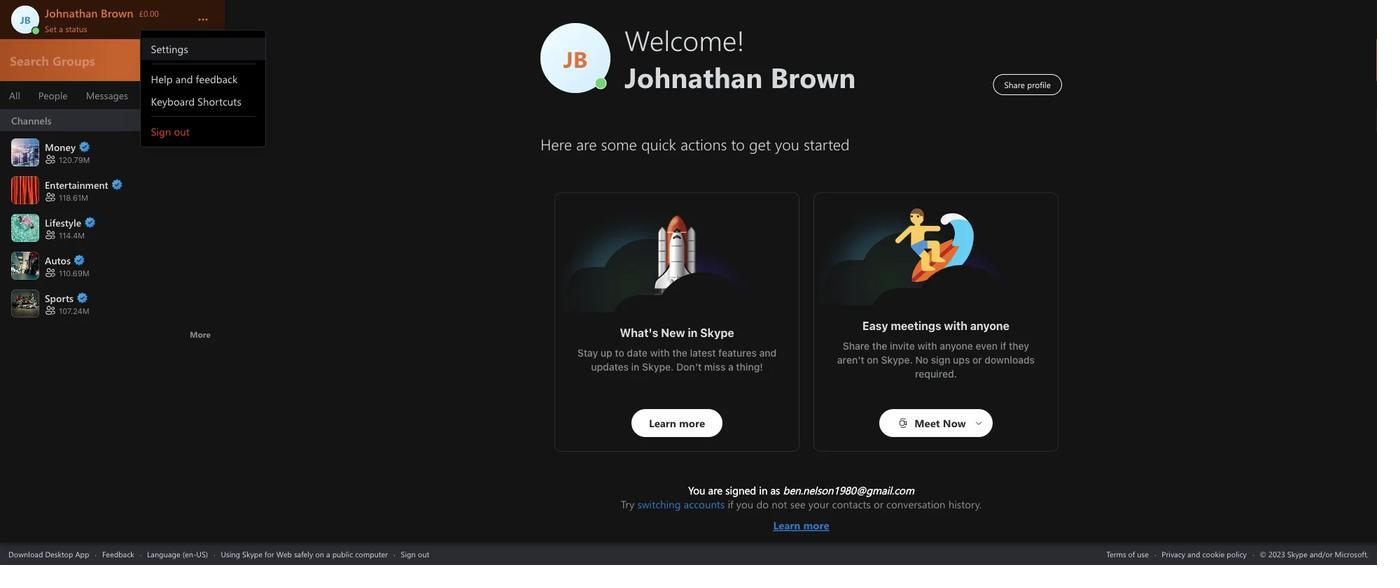 Task type: describe. For each thing, give the bounding box(es) containing it.
0 vertical spatial anyone
[[970, 320, 1010, 333]]

what's
[[620, 327, 658, 340]]

use
[[1137, 549, 1149, 560]]

try
[[621, 498, 635, 512]]

easy meetings with anyone
[[863, 320, 1010, 333]]

sign
[[401, 549, 416, 560]]

skype. inside stay up to date with the latest features and updates in skype. don't miss a thing!
[[642, 362, 674, 373]]

stay up to date with the latest features and updates in skype. don't miss a thing!
[[578, 348, 779, 373]]

date
[[627, 348, 648, 359]]

0 vertical spatial in
[[688, 327, 698, 340]]

you
[[737, 498, 754, 512]]

privacy and cookie policy
[[1162, 549, 1247, 560]]

privacy and cookie policy link
[[1162, 549, 1247, 560]]

do
[[757, 498, 769, 512]]

updates
[[591, 362, 629, 373]]

contacts
[[832, 498, 871, 512]]

miss
[[704, 362, 726, 373]]

download desktop app
[[8, 549, 89, 560]]

stay
[[578, 348, 598, 359]]

2 menu from the top
[[141, 64, 266, 116]]

download desktop app link
[[8, 549, 89, 560]]

skype. inside share the invite with anyone even if they aren't on skype. no sign ups or downloads required.
[[881, 355, 913, 366]]

desktop
[[45, 549, 73, 560]]

share
[[843, 341, 870, 352]]

meetings
[[891, 320, 941, 333]]

download
[[8, 549, 43, 560]]

us)
[[196, 549, 208, 560]]

feedback
[[102, 549, 134, 560]]

latest
[[690, 348, 716, 359]]

with inside share the invite with anyone even if they aren't on skype. no sign ups or downloads required.
[[918, 341, 937, 352]]

thing!
[[736, 362, 763, 373]]

in inside stay up to date with the latest features and updates in skype. don't miss a thing!
[[631, 362, 640, 373]]

privacy
[[1162, 549, 1186, 560]]

feedback link
[[102, 549, 134, 560]]

even
[[976, 341, 998, 352]]

up
[[601, 348, 612, 359]]

language
[[147, 549, 180, 560]]

1 menu from the top
[[141, 34, 266, 64]]

terms of use
[[1107, 549, 1149, 560]]

history.
[[949, 498, 982, 512]]

to
[[615, 348, 624, 359]]

120.79m
[[59, 156, 90, 165]]

set a status
[[45, 23, 87, 34]]

or inside share the invite with anyone even if they aren't on skype. no sign ups or downloads required.
[[973, 355, 982, 366]]

set a status button
[[45, 20, 183, 34]]

not
[[772, 498, 787, 512]]

if inside try switching accounts if you do not see your contacts or conversation history. learn more
[[728, 498, 734, 512]]

as
[[771, 484, 780, 498]]

invite
[[890, 341, 915, 352]]

2 horizontal spatial with
[[944, 320, 968, 333]]

0 horizontal spatial skype
[[242, 549, 263, 560]]

terms
[[1107, 549, 1126, 560]]

more
[[804, 519, 829, 533]]

downloads
[[985, 355, 1035, 366]]

learn
[[773, 519, 801, 533]]

anyone inside share the invite with anyone even if they aren't on skype. no sign ups or downloads required.
[[940, 341, 973, 352]]

1 horizontal spatial skype
[[700, 327, 734, 340]]

sign out
[[401, 549, 429, 560]]

easy
[[863, 320, 888, 333]]

1 horizontal spatial and
[[1188, 549, 1200, 560]]

learn more link
[[621, 512, 982, 533]]

your
[[809, 498, 829, 512]]



Task type: locate. For each thing, give the bounding box(es) containing it.
with up no
[[918, 341, 937, 352]]

computer
[[355, 549, 388, 560]]

language (en-us)
[[147, 549, 208, 560]]

required.
[[915, 369, 957, 380]]

using
[[221, 549, 240, 560]]

a
[[59, 23, 63, 34], [728, 362, 734, 373], [326, 549, 330, 560]]

on right safely at the left bottom of page
[[315, 549, 324, 560]]

anyone up ups at the bottom of the page
[[940, 341, 973, 352]]

skype. down 'date'
[[642, 362, 674, 373]]

of
[[1128, 549, 1135, 560]]

anyone
[[970, 320, 1010, 333], [940, 341, 973, 352]]

1 horizontal spatial on
[[867, 355, 879, 366]]

1 vertical spatial if
[[728, 498, 734, 512]]

1 horizontal spatial or
[[973, 355, 982, 366]]

skype. down invite
[[881, 355, 913, 366]]

using skype for web safely on a public computer
[[221, 549, 388, 560]]

if up downloads
[[1000, 341, 1006, 352]]

a left the public
[[326, 549, 330, 560]]

a down features
[[728, 362, 734, 373]]

if left "you"
[[728, 498, 734, 512]]

out
[[418, 549, 429, 560]]

1 horizontal spatial with
[[918, 341, 937, 352]]

on down share
[[867, 355, 879, 366]]

you
[[688, 484, 705, 498]]

in down 'date'
[[631, 362, 640, 373]]

no
[[915, 355, 929, 366]]

0 vertical spatial on
[[867, 355, 879, 366]]

the down easy
[[872, 341, 887, 352]]

new
[[661, 327, 685, 340]]

accounts
[[684, 498, 725, 512]]

in left as
[[759, 484, 768, 498]]

safely
[[294, 549, 313, 560]]

switching accounts link
[[637, 498, 725, 512]]

a inside button
[[59, 23, 63, 34]]

policy
[[1227, 549, 1247, 560]]

118.61m
[[59, 193, 88, 203]]

1 vertical spatial and
[[1188, 549, 1200, 560]]

with
[[944, 320, 968, 333], [918, 341, 937, 352], [650, 348, 670, 359]]

1 horizontal spatial if
[[1000, 341, 1006, 352]]

0 vertical spatial skype
[[700, 327, 734, 340]]

2 vertical spatial in
[[759, 484, 768, 498]]

2 vertical spatial a
[[326, 549, 330, 560]]

in right the new
[[688, 327, 698, 340]]

the
[[872, 341, 887, 352], [672, 348, 687, 359]]

on inside share the invite with anyone even if they aren't on skype. no sign ups or downloads required.
[[867, 355, 879, 366]]

status
[[65, 23, 87, 34]]

skype.
[[881, 355, 913, 366], [642, 362, 674, 373]]

switching
[[637, 498, 681, 512]]

0 vertical spatial if
[[1000, 341, 1006, 352]]

or
[[973, 355, 982, 366], [874, 498, 884, 512]]

1 horizontal spatial in
[[688, 327, 698, 340]]

1 vertical spatial menu
[[141, 64, 266, 116]]

launch
[[635, 214, 668, 229]]

anyone up even
[[970, 320, 1010, 333]]

1 vertical spatial or
[[874, 498, 884, 512]]

2 horizontal spatial a
[[728, 362, 734, 373]]

(en-
[[183, 549, 196, 560]]

1 vertical spatial anyone
[[940, 341, 973, 352]]

with up ups at the bottom of the page
[[944, 320, 968, 333]]

the inside stay up to date with the latest features and updates in skype. don't miss a thing!
[[672, 348, 687, 359]]

114.4m
[[59, 231, 85, 240]]

try switching accounts if you do not see your contacts or conversation history. learn more
[[621, 498, 982, 533]]

110.69m
[[59, 269, 89, 278]]

or right contacts
[[874, 498, 884, 512]]

using skype for web safely on a public computer link
[[221, 549, 388, 560]]

don't
[[676, 362, 702, 373]]

you are signed in as
[[688, 484, 783, 498]]

cookie
[[1203, 549, 1225, 560]]

with right 'date'
[[650, 348, 670, 359]]

mansurfer
[[894, 207, 944, 222]]

with inside stay up to date with the latest features and updates in skype. don't miss a thing!
[[650, 348, 670, 359]]

1 horizontal spatial the
[[872, 341, 887, 352]]

if inside share the invite with anyone even if they aren't on skype. no sign ups or downloads required.
[[1000, 341, 1006, 352]]

sign out link
[[401, 549, 429, 560]]

Search Groups text field
[[8, 51, 188, 69]]

a inside stay up to date with the latest features and updates in skype. don't miss a thing!
[[728, 362, 734, 373]]

or inside try switching accounts if you do not see your contacts or conversation history. learn more
[[874, 498, 884, 512]]

2 horizontal spatial in
[[759, 484, 768, 498]]

the up don't
[[672, 348, 687, 359]]

aren't
[[837, 355, 865, 366]]

app
[[75, 549, 89, 560]]

0 vertical spatial a
[[59, 23, 63, 34]]

web
[[276, 549, 292, 560]]

skype
[[700, 327, 734, 340], [242, 549, 263, 560]]

and
[[759, 348, 777, 359], [1188, 549, 1200, 560]]

a right set
[[59, 23, 63, 34]]

0 horizontal spatial or
[[874, 498, 884, 512]]

0 horizontal spatial a
[[59, 23, 63, 34]]

0 horizontal spatial skype.
[[642, 362, 674, 373]]

and left cookie
[[1188, 549, 1200, 560]]

see
[[790, 498, 806, 512]]

skype left the for
[[242, 549, 263, 560]]

1 vertical spatial a
[[728, 362, 734, 373]]

0 horizontal spatial if
[[728, 498, 734, 512]]

on
[[867, 355, 879, 366], [315, 549, 324, 560]]

skype up latest
[[700, 327, 734, 340]]

features
[[719, 348, 757, 359]]

1 vertical spatial in
[[631, 362, 640, 373]]

in
[[688, 327, 698, 340], [631, 362, 640, 373], [759, 484, 768, 498]]

what's new in skype
[[620, 327, 734, 340]]

conversation
[[887, 498, 946, 512]]

channels group
[[0, 110, 225, 347]]

0 vertical spatial menu
[[141, 34, 266, 64]]

0 horizontal spatial the
[[672, 348, 687, 359]]

and up thing!
[[759, 348, 777, 359]]

set
[[45, 23, 57, 34]]

ups
[[953, 355, 970, 366]]

1 vertical spatial skype
[[242, 549, 263, 560]]

language (en-us) link
[[147, 549, 208, 560]]

107.24m
[[59, 307, 89, 316]]

public
[[332, 549, 353, 560]]

0 vertical spatial or
[[973, 355, 982, 366]]

0 horizontal spatial and
[[759, 348, 777, 359]]

menu
[[141, 34, 266, 64], [141, 64, 266, 116]]

1 horizontal spatial a
[[326, 549, 330, 560]]

list item
[[0, 110, 225, 133]]

0 horizontal spatial with
[[650, 348, 670, 359]]

0 horizontal spatial on
[[315, 549, 324, 560]]

terms of use link
[[1107, 549, 1149, 560]]

or right ups at the bottom of the page
[[973, 355, 982, 366]]

for
[[265, 549, 274, 560]]

signed
[[726, 484, 756, 498]]

and inside stay up to date with the latest features and updates in skype. don't miss a thing!
[[759, 348, 777, 359]]

share the invite with anyone even if they aren't on skype. no sign ups or downloads required.
[[837, 341, 1038, 380]]

0 horizontal spatial in
[[631, 362, 640, 373]]

are
[[708, 484, 723, 498]]

1 horizontal spatial skype.
[[881, 355, 913, 366]]

the inside share the invite with anyone even if they aren't on skype. no sign ups or downloads required.
[[872, 341, 887, 352]]

1 vertical spatial on
[[315, 549, 324, 560]]

if
[[1000, 341, 1006, 352], [728, 498, 734, 512]]

tab list
[[0, 81, 225, 109]]

they
[[1009, 341, 1029, 352]]

0 vertical spatial and
[[759, 348, 777, 359]]

sign
[[931, 355, 951, 366]]



